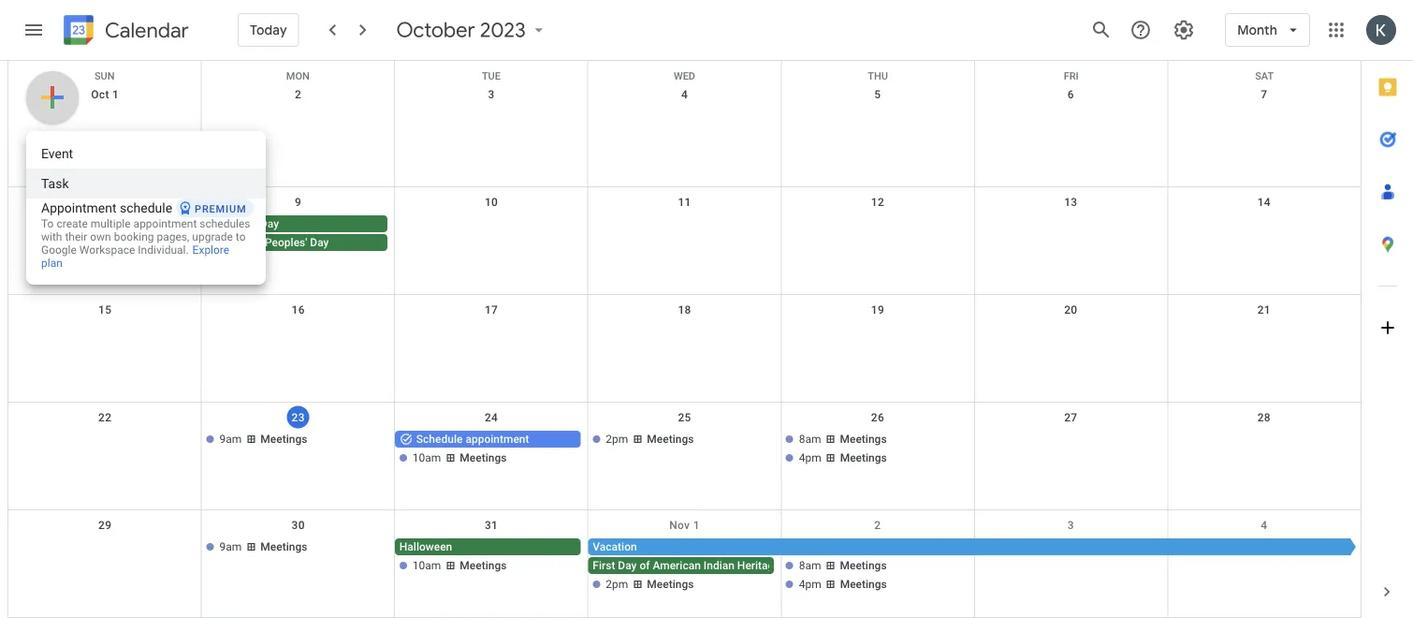 Task type: locate. For each thing, give the bounding box(es) containing it.
0 vertical spatial 4pm
[[799, 451, 822, 464]]

1 4pm from the top
[[799, 451, 822, 464]]

columbus day indigenous peoples' day
[[206, 217, 329, 249]]

day
[[260, 217, 279, 230], [310, 236, 329, 249], [618, 559, 637, 572]]

1 horizontal spatial day
[[310, 236, 329, 249]]

1 right nov
[[694, 519, 700, 532]]

workspace
[[79, 243, 135, 257]]

8am for 2
[[799, 559, 822, 572]]

0 horizontal spatial day
[[260, 217, 279, 230]]

0 vertical spatial 3
[[488, 88, 495, 101]]

0 vertical spatial 10am
[[413, 451, 441, 464]]

1 8am from the top
[[799, 433, 822, 446]]

10am down halloween at the bottom left
[[413, 559, 441, 572]]

3 row from the top
[[8, 187, 1362, 295]]

to
[[236, 230, 246, 243]]

10am down the schedule
[[413, 451, 441, 464]]

month up sat
[[1238, 22, 1278, 38]]

0 horizontal spatial appointment
[[134, 217, 197, 230]]

indigenous peoples' day button
[[202, 234, 388, 251]]

4
[[682, 88, 688, 101], [1262, 519, 1268, 532]]

8
[[102, 196, 108, 209]]

1 row from the top
[[8, 61, 1362, 82]]

0 horizontal spatial 1
[[112, 88, 119, 101]]

cell containing schedule appointment
[[395, 431, 588, 468]]

1 vertical spatial 3
[[1068, 519, 1075, 532]]

1 right oct
[[112, 88, 119, 101]]

appointment down 24
[[466, 433, 530, 446]]

1 vertical spatial month
[[784, 559, 816, 572]]

2 4pm from the top
[[799, 578, 822, 591]]

13
[[1065, 196, 1078, 209]]

21
[[1258, 303, 1272, 317]]

calendar heading
[[101, 17, 189, 44]]

1 vertical spatial 8am
[[799, 559, 822, 572]]

6 row from the top
[[8, 510, 1362, 618]]

1 vertical spatial 4
[[1262, 519, 1268, 532]]

of
[[640, 559, 650, 572]]

create
[[57, 217, 88, 230]]

row containing 23
[[8, 403, 1362, 510]]

4 row from the top
[[8, 295, 1362, 403]]

fri
[[1064, 70, 1079, 82]]

1 vertical spatial appointment
[[466, 433, 530, 446]]

october
[[397, 17, 476, 43]]

month inside button
[[784, 559, 816, 572]]

task
[[41, 176, 69, 191]]

appointment
[[134, 217, 197, 230], [466, 433, 530, 446]]

appointment down the schedule
[[134, 217, 197, 230]]

4pm
[[799, 451, 822, 464], [799, 578, 822, 591]]

2pm inside cell
[[606, 578, 629, 591]]

1 horizontal spatial month
[[1238, 22, 1278, 38]]

1 vertical spatial 1
[[694, 519, 700, 532]]

appointment
[[41, 200, 117, 215]]

first day of american indian heritage month
[[593, 559, 816, 572]]

day left of
[[618, 559, 637, 572]]

23
[[292, 411, 305, 424]]

cell containing columbus day
[[202, 215, 395, 253]]

10am for 31
[[413, 559, 441, 572]]

to
[[41, 217, 54, 230]]

peoples'
[[265, 236, 307, 249]]

row containing 8
[[8, 187, 1362, 295]]

1 vertical spatial 9am
[[220, 540, 242, 553]]

settings menu image
[[1174, 19, 1196, 41]]

schedule appointment
[[417, 433, 530, 446]]

27
[[1065, 411, 1078, 424]]

month
[[1238, 22, 1278, 38], [784, 559, 816, 572]]

sun
[[95, 70, 115, 82]]

17
[[485, 303, 498, 317]]

row containing oct 1
[[8, 80, 1362, 187]]

2 row from the top
[[8, 80, 1362, 187]]

cell
[[8, 215, 202, 253], [202, 215, 395, 253], [395, 215, 588, 253], [588, 215, 782, 253], [782, 215, 975, 253], [975, 215, 1168, 253], [1168, 215, 1362, 253], [8, 431, 202, 468], [395, 431, 588, 468], [782, 431, 975, 468], [975, 431, 1168, 468], [1168, 431, 1362, 468], [8, 538, 202, 595], [395, 538, 588, 595], [588, 538, 1362, 595], [782, 538, 975, 595], [975, 538, 1168, 595], [1168, 538, 1362, 595]]

9am for 22
[[220, 433, 242, 446]]

14
[[1258, 196, 1272, 209]]

2 horizontal spatial day
[[618, 559, 637, 572]]

0 vertical spatial appointment
[[134, 217, 197, 230]]

first
[[593, 559, 616, 572]]

2 8am from the top
[[799, 559, 822, 572]]

0 vertical spatial 2pm
[[606, 433, 629, 446]]

1 vertical spatial 2
[[875, 519, 882, 532]]

0 vertical spatial 4
[[682, 88, 688, 101]]

1
[[112, 88, 119, 101], [694, 519, 700, 532]]

1 horizontal spatial 2
[[875, 519, 882, 532]]

1 9am from the top
[[220, 433, 242, 446]]

1 horizontal spatial appointment
[[466, 433, 530, 446]]

0 vertical spatial 9am
[[220, 433, 242, 446]]

8am
[[799, 433, 822, 446], [799, 559, 822, 572]]

2023
[[480, 17, 526, 43]]

5 row from the top
[[8, 403, 1362, 510]]

tab list
[[1362, 61, 1414, 566]]

2 10am from the top
[[413, 559, 441, 572]]

grid
[[7, 61, 1362, 618]]

2pm
[[606, 433, 629, 446], [606, 578, 629, 591]]

appointment schedule
[[41, 200, 172, 215]]

1 10am from the top
[[413, 451, 441, 464]]

0 vertical spatial 1
[[112, 88, 119, 101]]

day up peoples'
[[260, 217, 279, 230]]

2
[[295, 88, 302, 101], [875, 519, 882, 532]]

31
[[485, 519, 498, 532]]

9am
[[220, 433, 242, 446], [220, 540, 242, 553]]

3
[[488, 88, 495, 101], [1068, 519, 1075, 532]]

0 horizontal spatial month
[[784, 559, 816, 572]]

to create multiple appointment schedules with their own booking pages, upgrade to google workspace individual.
[[41, 217, 251, 257]]

american
[[653, 559, 701, 572]]

1 vertical spatial day
[[310, 236, 329, 249]]

day inside button
[[618, 559, 637, 572]]

1 horizontal spatial 1
[[694, 519, 700, 532]]

1 vertical spatial 4pm
[[799, 578, 822, 591]]

month right heritage
[[784, 559, 816, 572]]

1 vertical spatial 2pm
[[606, 578, 629, 591]]

0 vertical spatial 8am
[[799, 433, 822, 446]]

24
[[485, 411, 498, 424]]

12
[[872, 196, 885, 209]]

indian
[[704, 559, 735, 572]]

first day of american indian heritage month button
[[588, 557, 816, 574]]

0 vertical spatial day
[[260, 217, 279, 230]]

row containing sun
[[8, 61, 1362, 82]]

2 vertical spatial day
[[618, 559, 637, 572]]

cell containing halloween
[[395, 538, 588, 595]]

1 vertical spatial 10am
[[413, 559, 441, 572]]

0 horizontal spatial 2
[[295, 88, 302, 101]]

9am for 29
[[220, 540, 242, 553]]

22
[[98, 411, 112, 424]]

day down columbus day button
[[310, 236, 329, 249]]

10am
[[413, 451, 441, 464], [413, 559, 441, 572]]

mon
[[286, 70, 310, 82]]

1 2pm from the top
[[606, 433, 629, 446]]

2 2pm from the top
[[606, 578, 629, 591]]

row
[[8, 61, 1362, 82], [8, 80, 1362, 187], [8, 187, 1362, 295], [8, 295, 1362, 403], [8, 403, 1362, 510], [8, 510, 1362, 618]]

indigenous
[[206, 236, 262, 249]]

9
[[295, 196, 302, 209]]

0 vertical spatial 2
[[295, 88, 302, 101]]

2 9am from the top
[[220, 540, 242, 553]]

sat
[[1256, 70, 1275, 82]]

event
[[41, 146, 73, 161]]

appointment inside to create multiple appointment schedules with their own booking pages, upgrade to google workspace individual.
[[134, 217, 197, 230]]

meetings
[[261, 433, 308, 446], [647, 433, 694, 446], [840, 433, 887, 446], [460, 451, 507, 464], [841, 451, 888, 464], [261, 540, 308, 553], [460, 559, 507, 572], [840, 559, 887, 572], [647, 578, 694, 591], [841, 578, 888, 591]]

0 vertical spatial month
[[1238, 22, 1278, 38]]

with
[[41, 230, 62, 243]]

6
[[1068, 88, 1075, 101]]



Task type: vqa. For each thing, say whether or not it's contained in the screenshot.
"if" to the top
no



Task type: describe. For each thing, give the bounding box(es) containing it.
cell containing vacation
[[588, 538, 1362, 595]]

october 2023
[[397, 17, 526, 43]]

1 horizontal spatial 4
[[1262, 519, 1268, 532]]

16
[[292, 303, 305, 317]]

vacation
[[593, 540, 637, 553]]

grid containing oct 1
[[7, 61, 1362, 618]]

calendar element
[[60, 11, 189, 52]]

29
[[98, 519, 112, 532]]

schedules
[[200, 217, 251, 230]]

0 horizontal spatial 3
[[488, 88, 495, 101]]

1 for oct 1
[[112, 88, 119, 101]]

explore plan
[[41, 243, 230, 270]]

booking
[[114, 230, 154, 243]]

20
[[1065, 303, 1078, 317]]

schedule
[[120, 200, 172, 215]]

main drawer image
[[22, 19, 45, 41]]

day for columbus
[[260, 217, 279, 230]]

premium
[[195, 203, 247, 214]]

calendar
[[105, 17, 189, 44]]

28
[[1258, 411, 1272, 424]]

columbus
[[206, 217, 257, 230]]

day for first
[[618, 559, 637, 572]]

month button
[[1226, 7, 1311, 52]]

nov
[[670, 519, 690, 532]]

thu
[[868, 70, 889, 82]]

individual.
[[138, 243, 189, 257]]

oct 1
[[91, 88, 119, 101]]

26
[[872, 411, 885, 424]]

own
[[90, 230, 111, 243]]

schedule appointment button
[[395, 431, 581, 448]]

oct
[[91, 88, 109, 101]]

0 horizontal spatial 4
[[682, 88, 688, 101]]

explore
[[193, 243, 230, 257]]

1 horizontal spatial 3
[[1068, 519, 1075, 532]]

row containing 29
[[8, 510, 1362, 618]]

tue
[[482, 70, 501, 82]]

15
[[98, 303, 112, 317]]

schedule
[[417, 433, 463, 446]]

wed
[[674, 70, 696, 82]]

19
[[872, 303, 885, 317]]

1 for nov 1
[[694, 519, 700, 532]]

october 2023 button
[[389, 17, 556, 43]]

month inside "dropdown button"
[[1238, 22, 1278, 38]]

columbus day button
[[202, 215, 388, 232]]

30
[[292, 519, 305, 532]]

multiple
[[91, 217, 131, 230]]

nov 1
[[670, 519, 700, 532]]

vacation button
[[588, 538, 1360, 555]]

halloween
[[400, 540, 453, 553]]

row containing 15
[[8, 295, 1362, 403]]

11
[[678, 196, 692, 209]]

10
[[485, 196, 498, 209]]

8am for 26
[[799, 433, 822, 446]]

25
[[678, 411, 692, 424]]

4pm for 26
[[799, 451, 822, 464]]

upgrade
[[192, 230, 233, 243]]

their
[[65, 230, 87, 243]]

today button
[[238, 7, 299, 52]]

google
[[41, 243, 77, 257]]

today
[[250, 22, 287, 38]]

pages,
[[157, 230, 189, 243]]

18
[[678, 303, 692, 317]]

7
[[1262, 88, 1268, 101]]

4pm for 2
[[799, 578, 822, 591]]

plan
[[41, 257, 63, 270]]

halloween button
[[395, 538, 581, 555]]

appointment inside button
[[466, 433, 530, 446]]

5
[[875, 88, 882, 101]]

heritage
[[738, 559, 781, 572]]

support image
[[1130, 19, 1153, 41]]

10am for 24
[[413, 451, 441, 464]]



